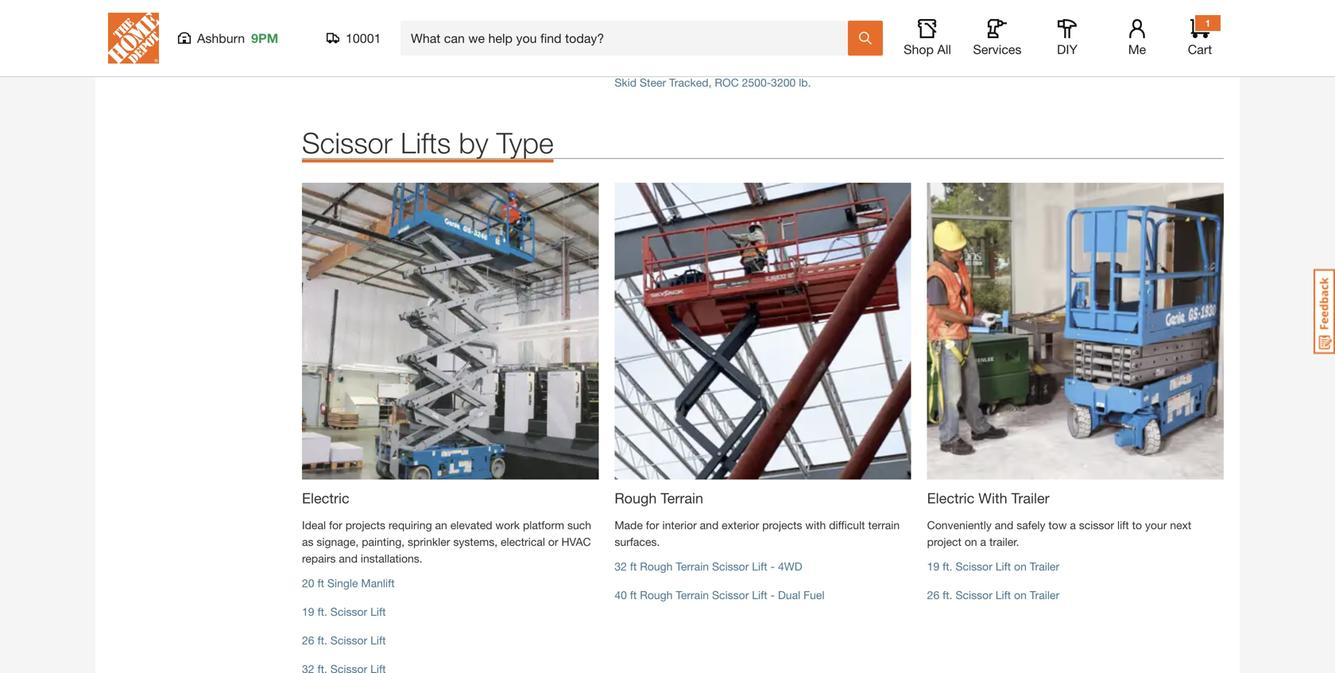 Task type: locate. For each thing, give the bounding box(es) containing it.
projects inside made for interior and exterior projects with difficult terrain surfaces.
[[763, 519, 803, 532]]

1 horizontal spatial and
[[700, 519, 719, 532]]

electric up ideal
[[302, 490, 350, 507]]

lift
[[752, 560, 768, 573], [996, 560, 1011, 573], [752, 589, 768, 602], [996, 589, 1011, 602], [371, 605, 386, 619], [371, 634, 386, 647]]

elevated
[[451, 519, 493, 532]]

for up surfaces.
[[646, 519, 660, 532]]

1 horizontal spatial 26
[[928, 589, 940, 602]]

lift down 19 ft. scissor lift link
[[371, 634, 386, 647]]

lb. for skid steer tracked, roc 2500-3200 lb.
[[799, 76, 811, 89]]

roc left 1950-
[[715, 47, 739, 60]]

steer down what can we help you find today? search field
[[640, 76, 666, 89]]

scissor down 20 ft single manlift
[[331, 605, 367, 619]]

roc for skid steer tracked, roc 1400-1900 lb.
[[715, 18, 739, 32]]

2 horizontal spatial and
[[995, 519, 1014, 532]]

26 down 19 ft. scissor lift
[[302, 634, 314, 647]]

electrical
[[501, 535, 545, 549]]

tracked, for 2500-
[[669, 76, 712, 89]]

roc
[[715, 18, 739, 32], [388, 30, 412, 44], [1032, 30, 1056, 44], [715, 47, 739, 60], [715, 76, 739, 89]]

2 vertical spatial on
[[1015, 589, 1027, 602]]

lift down trailer.
[[996, 560, 1011, 573]]

steer for skid steer tracked, roc 1400-1900 lb.
[[640, 18, 666, 32]]

0 horizontal spatial and
[[339, 552, 358, 565]]

1 vertical spatial trailer
[[1030, 560, 1060, 573]]

me button
[[1112, 19, 1163, 57]]

1 vertical spatial 19
[[302, 605, 314, 619]]

on down trailer.
[[1015, 560, 1027, 573]]

trailer up safely
[[1012, 490, 1050, 507]]

0 vertical spatial 2500-
[[1059, 30, 1088, 44]]

2500- for tracked,
[[742, 76, 771, 89]]

ft. for 26 ft. scissor lift on trailer
[[943, 589, 953, 602]]

safely
[[1017, 519, 1046, 532]]

0 horizontal spatial 2500-
[[742, 76, 771, 89]]

1 horizontal spatial 3200
[[1088, 30, 1113, 44]]

26 ft. scissor lift link
[[302, 634, 386, 647]]

mini skid steer - roc 800 - 1000 lb.
[[302, 30, 484, 44]]

skid for skid steer wheeled, roc 2500-3200 lb.
[[928, 30, 950, 44]]

9pm
[[251, 31, 278, 46]]

1 horizontal spatial 19
[[928, 560, 940, 573]]

ft right "32"
[[630, 560, 637, 573]]

3200
[[1088, 30, 1113, 44], [771, 76, 796, 89]]

2 for from the left
[[646, 519, 660, 532]]

the home depot logo image
[[108, 13, 159, 64]]

trailer down conveniently and safely tow a scissor lift to your next project on a trailer. at the right of page
[[1030, 560, 1060, 573]]

work
[[496, 519, 520, 532]]

by
[[459, 125, 489, 159]]

and
[[700, 519, 719, 532], [995, 519, 1014, 532], [339, 552, 358, 565]]

shop all button
[[902, 19, 953, 57]]

for inside ideal for projects requiring an elevated work platform such as signage, painting, sprinkler systems, electrical or hvac repairs and installations.
[[329, 519, 343, 532]]

roc for skid steer tracked, roc 1950-2500 lb.
[[715, 47, 739, 60]]

3 tracked, from the top
[[669, 76, 712, 89]]

for
[[329, 519, 343, 532], [646, 519, 660, 532]]

rough terrain
[[615, 490, 704, 507]]

trailer.
[[990, 535, 1020, 549]]

electric
[[302, 490, 350, 507], [928, 490, 975, 507]]

systems,
[[453, 535, 498, 549]]

installations.
[[361, 552, 423, 565]]

for inside made for interior and exterior projects with difficult terrain surfaces.
[[646, 519, 660, 532]]

- left 4wd
[[771, 560, 775, 573]]

trailer for 19 ft. scissor lift on trailer
[[1030, 560, 1060, 573]]

1 vertical spatial on
[[1015, 560, 1027, 573]]

19
[[928, 560, 940, 573], [302, 605, 314, 619]]

-
[[381, 30, 385, 44], [437, 30, 441, 44], [771, 560, 775, 573], [771, 589, 775, 602]]

scissor
[[302, 125, 393, 159], [712, 560, 749, 573], [956, 560, 993, 573], [712, 589, 749, 602], [956, 589, 993, 602], [331, 605, 367, 619], [331, 634, 367, 647]]

your
[[1146, 519, 1167, 532]]

electric for electric
[[302, 490, 350, 507]]

roc left diy
[[1032, 30, 1056, 44]]

skid steer tracked, roc 1950-2500 lb. link
[[615, 47, 811, 60]]

0 horizontal spatial a
[[981, 535, 987, 549]]

steer down 'skid steer tracked, roc 1400-1900 lb.'
[[640, 47, 666, 60]]

0 vertical spatial 26
[[928, 589, 940, 602]]

rough down surfaces.
[[640, 560, 673, 573]]

for up signage,
[[329, 519, 343, 532]]

2500
[[771, 47, 796, 60]]

ft. for 26 ft. scissor lift
[[318, 634, 327, 647]]

rough
[[615, 490, 657, 507], [640, 560, 673, 573], [640, 589, 673, 602]]

tracked, for 1400-
[[669, 18, 712, 32]]

all
[[938, 42, 952, 57]]

ft for rough terrain
[[630, 560, 637, 573]]

diy button
[[1042, 19, 1093, 57]]

1 vertical spatial a
[[981, 535, 987, 549]]

1 vertical spatial terrain
[[676, 560, 709, 573]]

19 ft. scissor lift on trailer
[[928, 560, 1060, 573]]

0 vertical spatial tracked,
[[669, 18, 712, 32]]

1 tracked, from the top
[[669, 18, 712, 32]]

2500- left 'me' button at the right of the page
[[1059, 30, 1088, 44]]

- for 40 ft rough terrain scissor lift - dual fuel
[[771, 589, 775, 602]]

1 vertical spatial tracked,
[[669, 47, 712, 60]]

terrain down 32 ft rough terrain scissor lift - 4wd
[[676, 589, 709, 602]]

1 vertical spatial 3200
[[771, 76, 796, 89]]

skid steer tracked, roc 1950-2500 lb.
[[615, 47, 811, 60]]

0 horizontal spatial 19
[[302, 605, 314, 619]]

1 horizontal spatial a
[[1070, 519, 1076, 532]]

services
[[974, 42, 1022, 57]]

lb. for skid steer tracked, roc 1400-1900 lb.
[[799, 18, 811, 32]]

2 vertical spatial rough
[[640, 589, 673, 602]]

19 down 20
[[302, 605, 314, 619]]

1 for from the left
[[329, 519, 343, 532]]

1 horizontal spatial electric
[[928, 490, 975, 507]]

26 ft. scissor lift
[[302, 634, 386, 647]]

- for 32 ft rough terrain scissor lift - 4wd
[[771, 560, 775, 573]]

projects up painting,
[[346, 519, 386, 532]]

1 vertical spatial 26
[[302, 634, 314, 647]]

and inside conveniently and safely tow a scissor lift to your next project on a trailer.
[[995, 519, 1014, 532]]

painting,
[[362, 535, 405, 549]]

1 vertical spatial 2500-
[[742, 76, 771, 89]]

shop all
[[904, 42, 952, 57]]

on down conveniently
[[965, 535, 978, 549]]

19 down project
[[928, 560, 940, 573]]

3200 down 2500
[[771, 76, 796, 89]]

steer for skid steer wheeled, roc 2500-3200 lb.
[[953, 30, 979, 44]]

19 for 19 ft. scissor lift on trailer
[[928, 560, 940, 573]]

0 vertical spatial a
[[1070, 519, 1076, 532]]

tracked, down skid steer tracked, roc 1950-2500 lb.
[[669, 76, 712, 89]]

- left 800
[[381, 30, 385, 44]]

as
[[302, 535, 314, 549]]

for for rough terrain
[[646, 519, 660, 532]]

26 ft. scissor lift on trailer
[[928, 589, 1060, 602]]

40
[[615, 589, 627, 602]]

and down signage,
[[339, 552, 358, 565]]

1 projects from the left
[[346, 519, 386, 532]]

and up trailer.
[[995, 519, 1014, 532]]

terrain up 40 ft rough terrain scissor lift - dual fuel
[[676, 560, 709, 573]]

2 electric from the left
[[928, 490, 975, 507]]

on
[[965, 535, 978, 549], [1015, 560, 1027, 573], [1015, 589, 1027, 602]]

40 ft rough terrain scissor lift - dual fuel link
[[615, 589, 825, 602]]

1 electric from the left
[[302, 490, 350, 507]]

me
[[1129, 42, 1147, 57]]

a right the tow
[[1070, 519, 1076, 532]]

shop
[[904, 42, 934, 57]]

1 vertical spatial rough
[[640, 560, 673, 573]]

rough up made
[[615, 490, 657, 507]]

rough terrain image
[[615, 183, 912, 480]]

800
[[415, 30, 434, 44]]

0 vertical spatial 19
[[928, 560, 940, 573]]

requiring
[[389, 519, 432, 532]]

and right interior
[[700, 519, 719, 532]]

1 horizontal spatial projects
[[763, 519, 803, 532]]

0 horizontal spatial 3200
[[771, 76, 796, 89]]

tracked, up skid steer tracked, roc 1950-2500 lb.
[[669, 18, 712, 32]]

lift down 19 ft. scissor lift on trailer link at bottom right
[[996, 589, 1011, 602]]

steer up skid steer tracked, roc 1950-2500 lb. link on the top of page
[[640, 18, 666, 32]]

on down 19 ft. scissor lift on trailer link at bottom right
[[1015, 589, 1027, 602]]

electric up conveniently
[[928, 490, 975, 507]]

0 horizontal spatial electric
[[302, 490, 350, 507]]

0 horizontal spatial 26
[[302, 634, 314, 647]]

repairs
[[302, 552, 336, 565]]

2500- down 1950-
[[742, 76, 771, 89]]

2 vertical spatial tracked,
[[669, 76, 712, 89]]

wheeled,
[[982, 30, 1029, 44]]

2 projects from the left
[[763, 519, 803, 532]]

19 ft. scissor lift on trailer link
[[928, 560, 1060, 573]]

scissor up 26 ft. scissor lift on trailer
[[956, 560, 993, 573]]

0 vertical spatial trailer
[[1012, 490, 1050, 507]]

skid for skid steer tracked, roc 1400-1900 lb.
[[615, 18, 637, 32]]

a left trailer.
[[981, 535, 987, 549]]

2 vertical spatial terrain
[[676, 589, 709, 602]]

1 horizontal spatial for
[[646, 519, 660, 532]]

lift left dual
[[752, 589, 768, 602]]

- right 800
[[437, 30, 441, 44]]

tow
[[1049, 519, 1067, 532]]

ft right 20
[[318, 577, 324, 590]]

skid
[[615, 18, 637, 32], [326, 30, 348, 44], [928, 30, 950, 44], [615, 47, 637, 60], [615, 76, 637, 89]]

projects
[[346, 519, 386, 532], [763, 519, 803, 532]]

- left dual
[[771, 589, 775, 602]]

hvac
[[562, 535, 591, 549]]

0 vertical spatial on
[[965, 535, 978, 549]]

a
[[1070, 519, 1076, 532], [981, 535, 987, 549]]

lift for 19 ft. scissor lift on trailer
[[996, 560, 1011, 573]]

3200 right diy
[[1088, 30, 1113, 44]]

1 horizontal spatial 2500-
[[1059, 30, 1088, 44]]

0 vertical spatial 3200
[[1088, 30, 1113, 44]]

steer right all
[[953, 30, 979, 44]]

0 vertical spatial rough
[[615, 490, 657, 507]]

2 tracked, from the top
[[669, 47, 712, 60]]

2 vertical spatial trailer
[[1030, 589, 1060, 602]]

26 ft. scissor lift on trailer link
[[928, 589, 1060, 602]]

fuel
[[804, 589, 825, 602]]

difficult
[[829, 519, 865, 532]]

roc left '1400-'
[[715, 18, 739, 32]]

roc down skid steer tracked, roc 1950-2500 lb.
[[715, 76, 739, 89]]

1000
[[444, 30, 469, 44]]

lift down manlift
[[371, 605, 386, 619]]

26
[[928, 589, 940, 602], [302, 634, 314, 647]]

trailer down 19 ft. scissor lift on trailer link at bottom right
[[1030, 589, 1060, 602]]

lift for 26 ft. scissor lift on trailer
[[996, 589, 1011, 602]]

26 down project
[[928, 589, 940, 602]]

lb.
[[799, 18, 811, 32], [472, 30, 484, 44], [1116, 30, 1128, 44], [799, 47, 811, 60], [799, 76, 811, 89]]

rough right 40 at the bottom left of page
[[640, 589, 673, 602]]

scissor left lifts
[[302, 125, 393, 159]]

terrain up interior
[[661, 490, 704, 507]]

projects left with
[[763, 519, 803, 532]]

0 horizontal spatial for
[[329, 519, 343, 532]]

0 horizontal spatial projects
[[346, 519, 386, 532]]

ideal
[[302, 519, 326, 532]]

lift for 26 ft. scissor lift
[[371, 634, 386, 647]]

interior
[[663, 519, 697, 532]]

tracked, down 'skid steer tracked, roc 1400-1900 lb.'
[[669, 47, 712, 60]]



Task type: vqa. For each thing, say whether or not it's contained in the screenshot.
$125 Plus Banner image
no



Task type: describe. For each thing, give the bounding box(es) containing it.
lb. for skid steer wheeled, roc 2500-3200 lb.
[[1116, 30, 1128, 44]]

scissor up 40 ft rough terrain scissor lift - dual fuel
[[712, 560, 749, 573]]

dual
[[778, 589, 801, 602]]

with
[[806, 519, 826, 532]]

lb. for skid steer tracked, roc 1950-2500 lb.
[[799, 47, 811, 60]]

project
[[928, 535, 962, 549]]

26 for 26 ft. scissor lift
[[302, 634, 314, 647]]

next
[[1171, 519, 1192, 532]]

conveniently and safely tow a scissor lift to your next project on a trailer.
[[928, 519, 1192, 549]]

trailer for 26 ft. scissor lift on trailer
[[1030, 589, 1060, 602]]

lift
[[1118, 519, 1130, 532]]

3200 for skid steer tracked, roc 2500-3200 lb.
[[771, 76, 796, 89]]

tracked, for 1950-
[[669, 47, 712, 60]]

skid steer tracked, roc 1400-1900 lb. link
[[615, 18, 811, 32]]

electric for electric with trailer
[[928, 490, 975, 507]]

- for mini skid steer - roc 800 - 1000 lb.
[[437, 30, 441, 44]]

ideal for projects requiring an elevated work platform such as signage, painting, sprinkler systems, electrical or hvac repairs and installations.
[[302, 519, 592, 565]]

for for electric
[[329, 519, 343, 532]]

diy
[[1057, 42, 1078, 57]]

32
[[615, 560, 627, 573]]

manlift
[[361, 577, 395, 590]]

on inside conveniently and safely tow a scissor lift to your next project on a trailer.
[[965, 535, 978, 549]]

and inside ideal for projects requiring an elevated work platform such as signage, painting, sprinkler systems, electrical or hvac repairs and installations.
[[339, 552, 358, 565]]

signage,
[[317, 535, 359, 549]]

and inside made for interior and exterior projects with difficult terrain surfaces.
[[700, 519, 719, 532]]

scissor down 32 ft rough terrain scissor lift - 4wd
[[712, 589, 749, 602]]

40 ft rough terrain scissor lift - dual fuel
[[615, 589, 825, 602]]

1900
[[771, 18, 796, 32]]

made
[[615, 519, 643, 532]]

cart
[[1188, 42, 1213, 57]]

rough for 40
[[640, 589, 673, 602]]

roc for skid steer tracked, roc 2500-3200 lb.
[[715, 76, 739, 89]]

ashburn 9pm
[[197, 31, 278, 46]]

ft. for 19 ft. scissor lift
[[318, 605, 327, 619]]

with
[[979, 490, 1008, 507]]

19 ft. scissor lift link
[[302, 605, 386, 619]]

platform
[[523, 519, 565, 532]]

ft for electric
[[318, 577, 324, 590]]

projects inside ideal for projects requiring an elevated work platform such as signage, painting, sprinkler systems, electrical or hvac repairs and installations.
[[346, 519, 386, 532]]

skid steer wheeled, roc 2500-3200 lb. link
[[928, 30, 1128, 44]]

skid steer tracked, roc 2500-3200 lb.
[[615, 76, 811, 89]]

What can we help you find today? search field
[[411, 21, 848, 55]]

skid for skid steer tracked, roc 2500-3200 lb.
[[615, 76, 637, 89]]

terrain
[[869, 519, 900, 532]]

1950-
[[742, 47, 771, 60]]

19 for 19 ft. scissor lift
[[302, 605, 314, 619]]

2500- for wheeled,
[[1059, 30, 1088, 44]]

lift for 19 ft. scissor lift
[[371, 605, 386, 619]]

scissor down 19 ft. scissor lift on trailer link at bottom right
[[956, 589, 993, 602]]

10001 button
[[327, 30, 382, 46]]

3200 for skid steer wheeled, roc 2500-3200 lb.
[[1088, 30, 1113, 44]]

26 for 26 ft. scissor lift on trailer
[[928, 589, 940, 602]]

skid for skid steer tracked, roc 1950-2500 lb.
[[615, 47, 637, 60]]

ashburn
[[197, 31, 245, 46]]

sprinkler
[[408, 535, 450, 549]]

an
[[435, 519, 447, 532]]

scissor
[[1079, 519, 1115, 532]]

0 vertical spatial terrain
[[661, 490, 704, 507]]

exterior
[[722, 519, 760, 532]]

skid steer wheeled, roc 2500-3200 lb.
[[928, 30, 1128, 44]]

skid steer tracked, roc 2500-3200 lb. link
[[615, 76, 811, 89]]

20
[[302, 577, 314, 590]]

steer right the mini
[[351, 30, 378, 44]]

surfaces.
[[615, 535, 660, 549]]

32 ft rough terrain scissor lift - 4wd
[[615, 560, 803, 573]]

4wd
[[778, 560, 803, 573]]

32 ft rough terrain scissor lift - 4wd link
[[615, 560, 803, 573]]

scissor lifts by type
[[302, 125, 554, 159]]

electric with trailer
[[928, 490, 1050, 507]]

20 ft single manlift link
[[302, 577, 395, 590]]

single
[[327, 577, 358, 590]]

1400-
[[742, 18, 771, 32]]

lift left 4wd
[[752, 560, 768, 573]]

or
[[548, 535, 559, 549]]

conveniently
[[928, 519, 992, 532]]

services button
[[972, 19, 1023, 57]]

20 ft single manlift
[[302, 577, 395, 590]]

terrain for 40
[[676, 589, 709, 602]]

mini skid steer - roc 800 - 1000 lb. link
[[302, 30, 484, 44]]

steer for skid steer tracked, roc 2500-3200 lb.
[[640, 76, 666, 89]]

on for 26 ft. scissor lift on trailer
[[1015, 589, 1027, 602]]

1
[[1206, 17, 1211, 29]]

electric image
[[302, 183, 599, 480]]

scissor down 19 ft. scissor lift
[[331, 634, 367, 647]]

type
[[497, 125, 554, 159]]

made for interior and exterior projects with difficult terrain surfaces.
[[615, 519, 900, 549]]

rough for 32
[[640, 560, 673, 573]]

such
[[568, 519, 592, 532]]

19 ft. scissor lift
[[302, 605, 386, 619]]

terrain for 32
[[676, 560, 709, 573]]

steer for skid steer tracked, roc 1950-2500 lb.
[[640, 47, 666, 60]]

lifts
[[401, 125, 451, 159]]

electric with trailer image
[[928, 183, 1224, 480]]

roc left 800
[[388, 30, 412, 44]]

ft right 40 at the bottom left of page
[[630, 589, 637, 602]]

skid steer tracked, roc 1400-1900 lb.
[[615, 18, 811, 32]]

roc for skid steer wheeled, roc 2500-3200 lb.
[[1032, 30, 1056, 44]]

cart 1
[[1188, 17, 1213, 57]]

to
[[1133, 519, 1143, 532]]

10001
[[346, 31, 381, 46]]

on for 19 ft. scissor lift on trailer
[[1015, 560, 1027, 573]]

ft. for 19 ft. scissor lift on trailer
[[943, 560, 953, 573]]

feedback link image
[[1314, 269, 1336, 355]]

mini
[[302, 30, 323, 44]]



